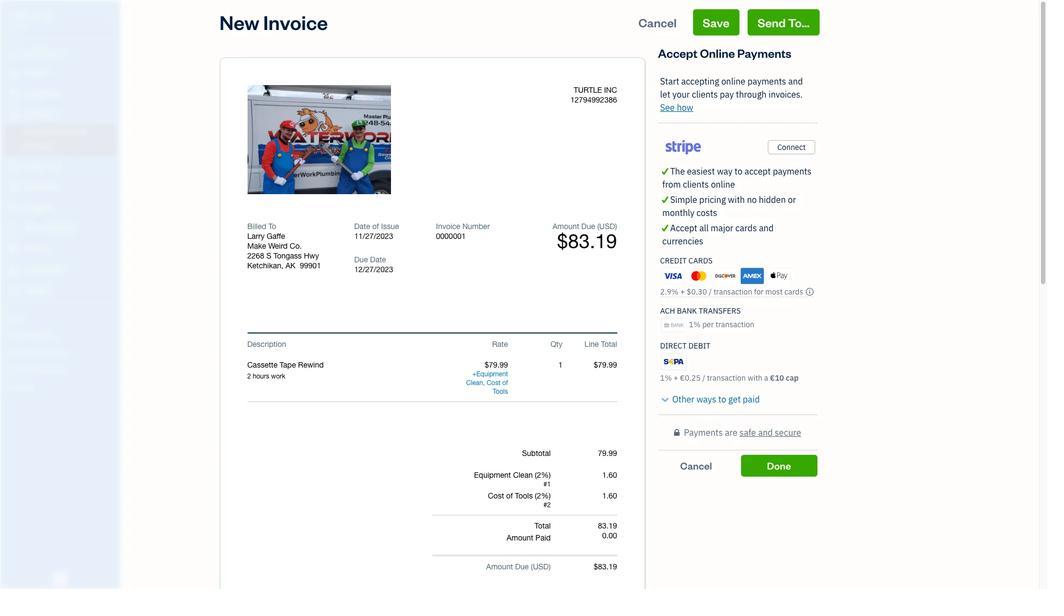 Task type: vqa. For each thing, say whether or not it's contained in the screenshot.
"NOTE"
no



Task type: locate. For each thing, give the bounding box(es) containing it.
transaction
[[714, 287, 753, 297], [716, 320, 755, 330], [708, 373, 746, 383]]

inc for turtle inc 12794992386
[[604, 86, 618, 94]]

0 horizontal spatial 1%
[[661, 373, 672, 383]]

Issue date in MM/DD/YYYY format text field
[[354, 232, 420, 241]]

0 horizontal spatial clean
[[467, 379, 483, 387]]

1 vertical spatial cancel
[[681, 459, 713, 472]]

clean inside equipment clean (2%) # 1 cost of tools (2%) # 2
[[513, 471, 533, 480]]

invoice image
[[7, 110, 20, 121]]

1 vertical spatial 1%
[[661, 373, 672, 383]]

1.60 up 83.19
[[603, 492, 618, 500]]

payments
[[738, 45, 792, 61], [684, 427, 723, 438]]

2 vertical spatial due
[[515, 563, 529, 571]]

with left the a
[[748, 373, 763, 383]]

connect button
[[769, 140, 816, 154]]

0 vertical spatial online
[[722, 76, 746, 87]]

main element
[[0, 0, 147, 589]]

your
[[673, 89, 690, 100]]

0 horizontal spatial due
[[354, 255, 368, 264]]

payments up the through
[[748, 76, 787, 87]]

0 horizontal spatial inc
[[42, 10, 57, 21]]

Item Rate (USD) text field
[[484, 361, 508, 369]]

tools inside equipment clean (2%) # 1 cost of tools (2%) # 2
[[515, 492, 533, 500]]

s
[[267, 252, 272, 260]]

0.00
[[603, 532, 618, 540]]

2
[[547, 502, 551, 509]]

a
[[765, 373, 769, 383]]

turtle inside the turtle inc owner
[[9, 10, 40, 21]]

99901
[[300, 261, 321, 270]]

send to...
[[758, 15, 810, 30]]

/ for €0.25
[[703, 373, 706, 383]]

date up 'issue date in mm/dd/yyyy format' text field
[[354, 222, 370, 231]]

larry gaffe make weird co. 2268 s tongass hwy ketchikan, ak  99901
[[247, 232, 321, 270]]

)
[[616, 222, 618, 231], [549, 563, 551, 571]]

payments are safe and secure
[[684, 427, 802, 438]]

due date 12/27/2023
[[354, 255, 394, 274]]

1 vertical spatial inc
[[604, 86, 618, 94]]

see
[[661, 102, 675, 113]]

transaction for for
[[714, 287, 753, 297]]

usd inside the amount due ( usd ) $83.19
[[600, 222, 616, 231]]

client image
[[7, 68, 20, 79]]

1 vertical spatial of
[[503, 379, 508, 387]]

) inside the amount due ( usd ) $83.19
[[616, 222, 618, 231]]

1 vertical spatial #
[[544, 502, 547, 509]]

1 vertical spatial clean
[[513, 471, 533, 480]]

0 vertical spatial and
[[789, 76, 804, 87]]

issue
[[381, 222, 399, 231]]

expense image
[[7, 182, 20, 193]]

0 vertical spatial payments
[[738, 45, 792, 61]]

turtle inc owner
[[9, 10, 57, 30]]

1 vertical spatial turtle
[[574, 86, 602, 94]]

1 horizontal spatial due
[[515, 563, 529, 571]]

1 horizontal spatial +
[[674, 373, 679, 383]]

equipment clean (2%) # 1 cost of tools (2%) # 2
[[474, 471, 551, 509]]

1 vertical spatial date
[[370, 255, 386, 264]]

amount for amount due ( usd ) $83.19
[[553, 222, 580, 231]]

1 horizontal spatial invoice
[[436, 222, 461, 231]]

clients down accepting
[[692, 89, 718, 100]]

0 vertical spatial cost
[[487, 379, 501, 387]]

0 horizontal spatial turtle
[[9, 10, 40, 21]]

save
[[703, 15, 730, 30]]

0 horizontal spatial )
[[549, 563, 551, 571]]

line total
[[585, 340, 618, 349]]

0 horizontal spatial total
[[535, 522, 551, 530]]

0 horizontal spatial /
[[703, 373, 706, 383]]

1 vertical spatial online
[[711, 179, 736, 190]]

bank
[[677, 306, 697, 316]]

transaction for with
[[708, 373, 746, 383]]

cards right major
[[736, 223, 757, 234]]

1 horizontal spatial with
[[748, 373, 763, 383]]

1% down bank image
[[661, 373, 672, 383]]

settings image
[[8, 383, 117, 392]]

and inside the start accepting online payments and let your clients pay through invoices. see how
[[789, 76, 804, 87]]

equipment inside equipment clean (2%) # 1 cost of tools (2%) # 2
[[474, 471, 511, 480]]

1 vertical spatial usd
[[533, 563, 549, 571]]

0 vertical spatial payments
[[748, 76, 787, 87]]

cards left info icon
[[785, 287, 804, 297]]

due for amount due ( usd )
[[515, 563, 529, 571]]

0 vertical spatial turtle
[[9, 10, 40, 21]]

hwy
[[304, 252, 319, 260]]

check image down from
[[661, 193, 671, 206]]

check image for simple pricing with no hidden or monthly costs
[[661, 193, 671, 206]]

online up pay
[[722, 76, 746, 87]]

cancel for save
[[639, 15, 677, 30]]

(2%) up 1
[[535, 471, 551, 480]]

0 vertical spatial clean
[[467, 379, 483, 387]]

how
[[677, 102, 694, 113]]

start accepting online payments and let your clients pay through invoices. see how
[[661, 76, 804, 113]]

cancel button for done
[[658, 455, 735, 477]]

(2%)
[[535, 471, 551, 480], [535, 492, 551, 500]]

turtle for turtle inc owner
[[9, 10, 40, 21]]

dashboard image
[[7, 47, 20, 58]]

2 (2%) from the top
[[535, 492, 551, 500]]

amount for amount due ( usd )
[[487, 563, 513, 571]]

inc inside the turtle inc owner
[[42, 10, 57, 21]]

1 horizontal spatial (
[[598, 222, 600, 231]]

1 horizontal spatial cards
[[785, 287, 804, 297]]

0 vertical spatial with
[[728, 194, 745, 205]]

visa image
[[661, 268, 685, 284]]

1 (2%) from the top
[[535, 471, 551, 480]]

turtle up owner
[[9, 10, 40, 21]]

83.19 0.00
[[598, 522, 618, 540]]

1 vertical spatial $83.19
[[594, 563, 618, 571]]

turtle inside turtle inc 12794992386
[[574, 86, 602, 94]]

(2%) up '2'
[[535, 492, 551, 500]]

0 horizontal spatial usd
[[533, 563, 549, 571]]

transaction up the get
[[708, 373, 746, 383]]

# down 1
[[544, 502, 547, 509]]

0 vertical spatial cancel button
[[629, 9, 687, 35]]

+
[[681, 287, 685, 297], [473, 371, 477, 378], [674, 373, 679, 383]]

accept
[[658, 45, 698, 61], [671, 223, 698, 234]]

accept inside accept all major cards and currencies
[[671, 223, 698, 234]]

clients inside the easiest way to accept payments from clients online
[[683, 179, 709, 190]]

inc inside turtle inc 12794992386
[[604, 86, 618, 94]]

date up 12/27/2023
[[370, 255, 386, 264]]

clients inside the start accepting online payments and let your clients pay through invoices. see how
[[692, 89, 718, 100]]

and right 'safe'
[[759, 427, 773, 438]]

to right way
[[735, 166, 743, 177]]

1 horizontal spatial payments
[[738, 45, 792, 61]]

1 vertical spatial cards
[[785, 287, 804, 297]]

chevrondown image
[[661, 393, 671, 406]]

0 horizontal spatial with
[[728, 194, 745, 205]]

/
[[709, 287, 712, 297], [703, 373, 706, 383]]

of left issue
[[373, 222, 379, 231]]

2268
[[247, 252, 264, 260]]

1 horizontal spatial cancel
[[681, 459, 713, 472]]

1 vertical spatial check image
[[661, 222, 671, 235]]

or
[[788, 194, 797, 205]]

1 horizontal spatial 1%
[[689, 320, 701, 330]]

2 vertical spatial of
[[507, 492, 513, 500]]

to inside "link"
[[719, 394, 727, 405]]

2 check image from the top
[[661, 222, 671, 235]]

1 horizontal spatial usd
[[600, 222, 616, 231]]

cost inside equipment clean (2%) # 1 cost of tools (2%) # 2
[[488, 492, 504, 500]]

tools down equipment clean at the left bottom
[[493, 388, 508, 396]]

$83.19
[[557, 230, 618, 253], [594, 563, 618, 571]]

1 vertical spatial due
[[354, 255, 368, 264]]

payments down connect
[[773, 166, 812, 177]]

( inside the amount due ( usd ) $83.19
[[598, 222, 600, 231]]

1 vertical spatial amount
[[507, 534, 534, 542]]

accept for all
[[671, 223, 698, 234]]

due inside the amount due ( usd ) $83.19
[[582, 222, 596, 231]]

1 check image from the top
[[661, 193, 671, 206]]

0 vertical spatial /
[[709, 287, 712, 297]]

0 vertical spatial 1.60
[[603, 471, 618, 480]]

1 vertical spatial invoice
[[436, 222, 461, 231]]

clean inside equipment clean
[[467, 379, 483, 387]]

0 vertical spatial inc
[[42, 10, 57, 21]]

online down way
[[711, 179, 736, 190]]

with
[[728, 194, 745, 205], [748, 373, 763, 383]]

with left the no
[[728, 194, 745, 205]]

date inside due date 12/27/2023
[[370, 255, 386, 264]]

0 horizontal spatial payments
[[684, 427, 723, 438]]

hidden
[[759, 194, 786, 205]]

0 vertical spatial date
[[354, 222, 370, 231]]

1 vertical spatial tools
[[515, 492, 533, 500]]

, cost of tools
[[483, 379, 508, 396]]

0 vertical spatial transaction
[[714, 287, 753, 297]]

tongass
[[274, 252, 302, 260]]

payment image
[[7, 161, 20, 172]]

secure
[[775, 427, 802, 438]]

check image
[[661, 193, 671, 206], [661, 222, 671, 235]]

equipment inside equipment clean
[[477, 371, 508, 378]]

1 vertical spatial transaction
[[716, 320, 755, 330]]

0 vertical spatial due
[[582, 222, 596, 231]]

ketchikan,
[[247, 261, 284, 270]]

amount due ( usd )
[[487, 563, 551, 571]]

rate
[[493, 340, 508, 349]]

report image
[[7, 285, 20, 296]]

1 vertical spatial to
[[719, 394, 727, 405]]

1 vertical spatial 1.60
[[603, 492, 618, 500]]

# up '2'
[[544, 481, 547, 488]]

due for amount due ( usd ) $83.19
[[582, 222, 596, 231]]

) for amount due ( usd ) $83.19
[[616, 222, 618, 231]]

1 vertical spatial clients
[[683, 179, 709, 190]]

2 horizontal spatial due
[[582, 222, 596, 231]]

apple pay image
[[768, 268, 791, 284]]

2 horizontal spatial +
[[681, 287, 685, 297]]

check image down monthly
[[661, 222, 671, 235]]

1 vertical spatial )
[[549, 563, 551, 571]]

line
[[585, 340, 599, 349]]

0 vertical spatial clients
[[692, 89, 718, 100]]

1 vertical spatial payments
[[773, 166, 812, 177]]

cost
[[487, 379, 501, 387], [488, 492, 504, 500]]

clean
[[467, 379, 483, 387], [513, 471, 533, 480]]

) for amount due ( usd )
[[549, 563, 551, 571]]

payments down send
[[738, 45, 792, 61]]

turtle up 12794992386
[[574, 86, 602, 94]]

1 horizontal spatial /
[[709, 287, 712, 297]]

0 vertical spatial cards
[[736, 223, 757, 234]]

1 vertical spatial accept
[[671, 223, 698, 234]]

0 vertical spatial total
[[601, 340, 618, 349]]

qty
[[551, 340, 563, 349]]

online
[[700, 45, 736, 61]]

0 vertical spatial to
[[735, 166, 743, 177]]

turtle
[[9, 10, 40, 21], [574, 86, 602, 94]]

1 vertical spatial and
[[760, 223, 774, 234]]

cancel button for save
[[629, 9, 687, 35]]

and up 'invoices.'
[[789, 76, 804, 87]]

1 horizontal spatial turtle
[[574, 86, 602, 94]]

other
[[673, 394, 695, 405]]

1 horizontal spatial tools
[[515, 492, 533, 500]]

online inside the easiest way to accept payments from clients online
[[711, 179, 736, 190]]

/ for $0.30
[[709, 287, 712, 297]]

of down item rate (usd) text field
[[503, 379, 508, 387]]

online
[[722, 76, 746, 87], [711, 179, 736, 190]]

1 vertical spatial equipment
[[474, 471, 511, 480]]

cancel
[[639, 15, 677, 30], [681, 459, 713, 472]]

transaction down the discover image
[[714, 287, 753, 297]]

0 vertical spatial )
[[616, 222, 618, 231]]

total right line
[[601, 340, 618, 349]]

cancel button
[[629, 9, 687, 35], [658, 455, 735, 477]]

accept up currencies
[[671, 223, 698, 234]]

ach
[[661, 306, 676, 316]]

2 vertical spatial amount
[[487, 563, 513, 571]]

1 vertical spatial cancel button
[[658, 455, 735, 477]]

total
[[601, 340, 618, 349], [535, 522, 551, 530]]

accept online payments
[[658, 45, 792, 61]]

clients down easiest
[[683, 179, 709, 190]]

1 horizontal spatial to
[[735, 166, 743, 177]]

see how link
[[661, 102, 694, 113]]

estimate image
[[7, 89, 20, 100]]

other ways to get paid link
[[661, 393, 760, 406]]

payments right lock image
[[684, 427, 723, 438]]

2.9% + $0.30 / transaction for most cards
[[661, 287, 804, 297]]

check image for accept all major cards and currencies
[[661, 222, 671, 235]]

1% for 1% + €0.25 / transaction with a €10 cap
[[661, 373, 672, 383]]

tools up total amount paid
[[515, 492, 533, 500]]

clean for equipment clean (2%) # 1 cost of tools (2%) # 2
[[513, 471, 533, 480]]

and inside accept all major cards and currencies
[[760, 223, 774, 234]]

accept up "start"
[[658, 45, 698, 61]]

0 vertical spatial equipment
[[477, 371, 508, 378]]

inc for turtle inc owner
[[42, 10, 57, 21]]

1.60
[[603, 471, 618, 480], [603, 492, 618, 500]]

/ right the €0.25
[[703, 373, 706, 383]]

date
[[354, 222, 370, 231], [370, 255, 386, 264]]

Enter an Invoice # text field
[[436, 232, 467, 241]]

0 vertical spatial #
[[544, 481, 547, 488]]

0 horizontal spatial cancel
[[639, 15, 677, 30]]

total up paid
[[535, 522, 551, 530]]

total amount paid
[[507, 522, 551, 542]]

0 horizontal spatial tools
[[493, 388, 508, 396]]

payments inside the easiest way to accept payments from clients online
[[773, 166, 812, 177]]

0 vertical spatial check image
[[661, 193, 671, 206]]

2 vertical spatial and
[[759, 427, 773, 438]]

0 vertical spatial cancel
[[639, 15, 677, 30]]

to left the get
[[719, 394, 727, 405]]

of up total amount paid
[[507, 492, 513, 500]]

1 vertical spatial cost
[[488, 492, 504, 500]]

0 vertical spatial (2%)
[[535, 471, 551, 480]]

/ right $0.30
[[709, 287, 712, 297]]

0 horizontal spatial cards
[[736, 223, 757, 234]]

1 horizontal spatial )
[[616, 222, 618, 231]]

co.
[[290, 242, 302, 250]]

to
[[735, 166, 743, 177], [719, 394, 727, 405]]

1 vertical spatial payments
[[684, 427, 723, 438]]

Line Total (USD) text field
[[593, 361, 618, 369]]

description
[[247, 340, 286, 349]]

invoice
[[263, 9, 328, 35], [436, 222, 461, 231]]

and down hidden
[[760, 223, 774, 234]]

0 vertical spatial 1%
[[689, 320, 701, 330]]

other ways to get paid
[[673, 394, 760, 405]]

of inside the ', cost of tools'
[[503, 379, 508, 387]]

amount inside the amount due ( usd ) $83.19
[[553, 222, 580, 231]]

1 vertical spatial (
[[531, 563, 533, 571]]

transaction down transfers
[[716, 320, 755, 330]]

1% left the per
[[689, 320, 701, 330]]

1.60 down 79.99
[[603, 471, 618, 480]]

1 vertical spatial total
[[535, 522, 551, 530]]

0 vertical spatial $83.19
[[557, 230, 618, 253]]

1 vertical spatial (2%)
[[535, 492, 551, 500]]

1 1.60 from the top
[[603, 471, 618, 480]]

debit
[[689, 341, 711, 351]]

2 vertical spatial transaction
[[708, 373, 746, 383]]

send
[[758, 15, 786, 30]]

0 vertical spatial (
[[598, 222, 600, 231]]



Task type: describe. For each thing, give the bounding box(es) containing it.
discover image
[[714, 268, 738, 284]]

major
[[711, 223, 734, 234]]

no
[[747, 194, 757, 205]]

through
[[737, 89, 767, 100]]

amount due ( usd ) $83.19
[[553, 222, 618, 253]]

cost inside the ', cost of tools'
[[487, 379, 501, 387]]

tools inside the ', cost of tools'
[[493, 388, 508, 396]]

paid
[[536, 534, 551, 542]]

transfers
[[699, 306, 741, 316]]

online inside the start accepting online payments and let your clients pay through invoices. see how
[[722, 76, 746, 87]]

number
[[463, 222, 490, 231]]

owner
[[9, 22, 29, 30]]

credit cards
[[661, 256, 713, 266]]

new invoice
[[220, 9, 328, 35]]

$83.19 inside the amount due ( usd ) $83.19
[[557, 230, 618, 253]]

with inside simple pricing with no hidden or monthly costs
[[728, 194, 745, 205]]

date of issue
[[354, 222, 399, 231]]

turtle for turtle inc 12794992386
[[574, 86, 602, 94]]

direct debit
[[661, 341, 711, 351]]

save button
[[693, 9, 740, 35]]

freshbooks image
[[51, 572, 69, 585]]

done
[[768, 459, 792, 472]]

usd for amount due ( usd ) $83.19
[[600, 222, 616, 231]]

project image
[[7, 202, 20, 213]]

0 horizontal spatial +
[[473, 371, 477, 378]]

bank image
[[661, 318, 687, 332]]

check image
[[661, 165, 671, 178]]

connect
[[778, 142, 806, 152]]

1 horizontal spatial total
[[601, 340, 618, 349]]

due inside due date 12/27/2023
[[354, 255, 368, 264]]

equipment for equipment clean (2%) # 1 cost of tools (2%) # 2
[[474, 471, 511, 480]]

new
[[220, 9, 260, 35]]

image
[[322, 135, 346, 146]]

Item Quantity text field
[[547, 361, 563, 369]]

2.9%
[[661, 287, 679, 297]]

and for accept all major cards and currencies
[[760, 223, 774, 234]]

clean for equipment clean
[[467, 379, 483, 387]]

monthly
[[663, 207, 695, 218]]

start
[[661, 76, 680, 87]]

+ for 1%
[[674, 373, 679, 383]]

items and services image
[[8, 348, 117, 357]]

let
[[661, 89, 671, 100]]

accept all major cards and currencies
[[663, 223, 774, 247]]

clients for easiest
[[683, 179, 709, 190]]

bank image
[[661, 353, 687, 370]]

american express image
[[741, 268, 765, 284]]

freshbooks payments image
[[661, 136, 707, 158]]

most
[[766, 287, 783, 297]]

1
[[547, 481, 551, 488]]

money image
[[7, 244, 20, 255]]

to
[[269, 222, 277, 231]]

ways
[[697, 394, 717, 405]]

to...
[[789, 15, 810, 30]]

accept
[[745, 166, 771, 177]]

total inside total amount paid
[[535, 522, 551, 530]]

the easiest way to accept payments from clients online
[[663, 166, 812, 190]]

+ for 2.9%
[[681, 287, 685, 297]]

amount inside total amount paid
[[507, 534, 534, 542]]

apps image
[[8, 313, 117, 322]]

invoice number
[[436, 222, 490, 231]]

$0.30
[[687, 287, 708, 297]]

easiest
[[687, 166, 715, 177]]

turtle inc 12794992386
[[571, 86, 618, 104]]

credit
[[661, 256, 687, 266]]

bank connections image
[[8, 366, 117, 374]]

are
[[725, 427, 738, 438]]

paid
[[743, 394, 760, 405]]

1 # from the top
[[544, 481, 547, 488]]

team members image
[[8, 331, 117, 339]]

equipment clean
[[467, 371, 508, 387]]

timer image
[[7, 223, 20, 234]]

mastercard image
[[688, 268, 711, 284]]

2 # from the top
[[544, 502, 547, 509]]

( for amount due ( usd ) $83.19
[[598, 222, 600, 231]]

subtotal
[[522, 449, 551, 458]]

larry
[[247, 232, 265, 241]]

billed
[[247, 222, 266, 231]]

all
[[700, 223, 709, 234]]

equipment for equipment clean
[[477, 371, 508, 378]]

weird
[[268, 242, 288, 250]]

direct
[[661, 341, 687, 351]]

accept for online
[[658, 45, 698, 61]]

pay
[[720, 89, 734, 100]]

12/27/2023 button
[[354, 265, 420, 275]]

0 horizontal spatial invoice
[[263, 9, 328, 35]]

delete
[[294, 135, 320, 146]]

1% + €0.25 / transaction with a €10 cap
[[661, 373, 799, 383]]

lock image
[[674, 426, 680, 439]]

cap
[[786, 373, 799, 383]]

clients for accepting
[[692, 89, 718, 100]]

pricing
[[700, 194, 726, 205]]

Enter an Item Name text field
[[247, 360, 454, 370]]

invoices.
[[769, 89, 803, 100]]

to inside the easiest way to accept payments from clients online
[[735, 166, 743, 177]]

safe
[[740, 427, 757, 438]]

€10
[[771, 373, 785, 383]]

safe and secure link
[[740, 427, 802, 438]]

1 vertical spatial with
[[748, 373, 763, 383]]

make
[[247, 242, 266, 250]]

gaffe
[[267, 232, 285, 241]]

1% for 1% per transaction
[[689, 320, 701, 330]]

cancel for done
[[681, 459, 713, 472]]

ach bank transfers
[[661, 306, 741, 316]]

1% per transaction
[[689, 320, 755, 330]]

( for amount due ( usd )
[[531, 563, 533, 571]]

simple
[[671, 194, 698, 205]]

done button
[[741, 455, 818, 477]]

12/27/2023
[[354, 265, 394, 274]]

costs
[[697, 207, 718, 218]]

2 1.60 from the top
[[603, 492, 618, 500]]

per
[[703, 320, 714, 330]]

0 vertical spatial of
[[373, 222, 379, 231]]

chart image
[[7, 265, 20, 276]]

Enter an Item Description text field
[[247, 372, 454, 381]]

of inside equipment clean (2%) # 1 cost of tools (2%) # 2
[[507, 492, 513, 500]]

from
[[663, 179, 681, 190]]

send to... button
[[748, 9, 820, 35]]

83.19
[[598, 522, 618, 530]]

usd for amount due ( usd )
[[533, 563, 549, 571]]

payments inside the start accepting online payments and let your clients pay through invoices. see how
[[748, 76, 787, 87]]

the
[[671, 166, 685, 177]]

currencies
[[663, 236, 704, 247]]

12794992386
[[571, 96, 618, 104]]

cards
[[689, 256, 713, 266]]

cards inside accept all major cards and currencies
[[736, 223, 757, 234]]

get
[[729, 394, 741, 405]]

and for start accepting online payments and let your clients pay through invoices. see how
[[789, 76, 804, 87]]

€0.25
[[680, 373, 701, 383]]

billed to
[[247, 222, 277, 231]]

info image
[[806, 287, 815, 296]]



